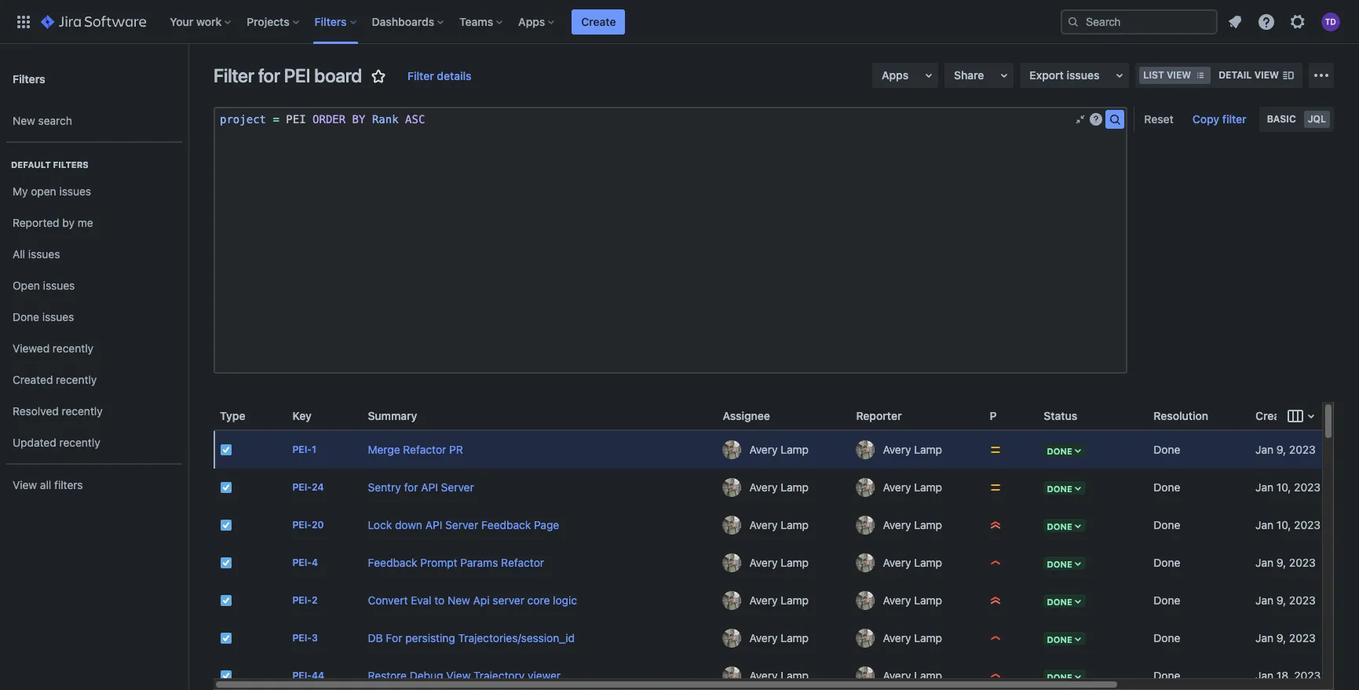 Task type: locate. For each thing, give the bounding box(es) containing it.
filter up project
[[214, 64, 254, 86]]

pei- for feedback prompt params refactor
[[293, 557, 312, 569]]

1 10, from the top
[[1277, 481, 1292, 494]]

apps right teams popup button
[[519, 15, 545, 28]]

board
[[314, 64, 362, 86]]

jan
[[1256, 443, 1274, 456], [1256, 481, 1274, 494], [1256, 518, 1274, 532], [1256, 556, 1274, 570], [1256, 594, 1274, 607], [1256, 632, 1274, 645], [1256, 669, 1274, 683]]

updated recently link
[[6, 427, 182, 459]]

filters up board
[[315, 15, 347, 28]]

3 jan from the top
[[1256, 518, 1274, 532]]

0 vertical spatial view
[[13, 478, 37, 491]]

pei- for restore debug view trajectory viewer
[[293, 670, 312, 682]]

jql
[[1308, 113, 1327, 125]]

resolution button
[[1148, 405, 1234, 427]]

1 vertical spatial view
[[446, 669, 471, 683]]

restore debug view trajectory viewer link
[[368, 669, 561, 683]]

4 9, from the top
[[1277, 632, 1287, 645]]

settings image
[[1289, 12, 1308, 31]]

pei-3
[[293, 633, 318, 644]]

1 vertical spatial jan 10, 2023
[[1256, 518, 1321, 532]]

1 vertical spatial apps
[[882, 68, 909, 82]]

apps inside apps button
[[882, 68, 909, 82]]

0 vertical spatial server
[[441, 481, 474, 494]]

done for db for persisting trajectories/session_id
[[1154, 632, 1181, 645]]

2023 for feedback prompt params refactor
[[1290, 556, 1316, 570]]

created left chevron down icon
[[1256, 409, 1298, 422]]

drag column image inside "key" button
[[286, 407, 305, 425]]

0 vertical spatial api
[[421, 481, 438, 494]]

pei- for merge refactor pr
[[293, 444, 312, 456]]

1 pei- from the top
[[293, 444, 312, 456]]

pei- down 'pei-2'
[[293, 633, 312, 644]]

recently inside "link"
[[56, 373, 97, 386]]

view inside 'view all filters' link
[[13, 478, 37, 491]]

3 jan 9, 2023 from the top
[[1256, 594, 1316, 607]]

0 horizontal spatial feedback
[[368, 556, 418, 570]]

pei- for sentry for api server
[[293, 482, 312, 494]]

db for persisting trajectories/session_id link
[[368, 632, 575, 645]]

drag column image for summary
[[362, 407, 381, 425]]

1 horizontal spatial refactor
[[501, 556, 544, 570]]

view for list view
[[1167, 69, 1192, 81]]

recently down "created recently" "link"
[[62, 404, 103, 418]]

2 10, from the top
[[1277, 518, 1292, 532]]

high image
[[990, 670, 1003, 683]]

pei-2 link
[[293, 595, 318, 607]]

5 pei- from the top
[[293, 595, 312, 607]]

1 task image from the top
[[220, 444, 233, 456]]

for right sentry
[[404, 481, 418, 494]]

prompt
[[421, 556, 458, 570]]

to
[[435, 594, 445, 607]]

high image
[[990, 557, 1003, 570], [990, 632, 1003, 645]]

sort in ascending order image
[[777, 409, 789, 422]]

5 row from the top
[[214, 582, 1360, 620]]

0 vertical spatial for
[[258, 64, 280, 86]]

44
[[312, 670, 325, 682]]

new right to
[[448, 594, 470, 607]]

created for created recently
[[13, 373, 53, 386]]

task image
[[220, 444, 233, 456], [220, 482, 233, 494], [220, 519, 233, 532], [220, 557, 233, 570], [220, 595, 233, 607], [220, 632, 233, 645]]

1 vertical spatial server
[[446, 518, 479, 532]]

jan for sentry for api server
[[1256, 481, 1274, 494]]

jan for db for persisting trajectories/session_id
[[1256, 632, 1274, 645]]

resolved
[[13, 404, 59, 418]]

primary element
[[9, 0, 1061, 44]]

2 view from the left
[[1255, 69, 1280, 81]]

1 high image from the top
[[990, 557, 1003, 570]]

4 row from the top
[[214, 544, 1360, 582]]

feedback left page
[[482, 518, 531, 532]]

jira software image
[[41, 12, 146, 31], [41, 12, 146, 31]]

filters
[[53, 159, 89, 170], [54, 478, 83, 491]]

10, for lock down api server feedback page
[[1277, 518, 1292, 532]]

1 horizontal spatial filter
[[408, 69, 434, 83]]

created down "viewed"
[[13, 373, 53, 386]]

default
[[11, 159, 51, 170]]

api right down at the bottom left of page
[[426, 518, 443, 532]]

5 jan from the top
[[1256, 594, 1274, 607]]

open issues link
[[6, 270, 182, 302]]

created inside "link"
[[13, 373, 53, 386]]

jan 9, 2023 for trajectories/session_id
[[1256, 632, 1316, 645]]

0 horizontal spatial for
[[258, 64, 280, 86]]

drag column image inside resolution button
[[1148, 407, 1167, 425]]

key button
[[286, 405, 337, 427]]

details
[[437, 69, 472, 83]]

1 horizontal spatial filters
[[315, 15, 347, 28]]

banner
[[0, 0, 1360, 44]]

eval
[[411, 594, 432, 607]]

api
[[421, 481, 438, 494], [426, 518, 443, 532]]

high image up highest image
[[990, 557, 1003, 570]]

filter for filter details
[[408, 69, 434, 83]]

6 task image from the top
[[220, 632, 233, 645]]

drag column image
[[214, 407, 233, 425], [286, 407, 305, 425], [717, 407, 736, 425], [1038, 407, 1057, 425]]

pei right =
[[286, 113, 306, 126]]

drag column image inside p button
[[984, 407, 1003, 425]]

filter left details at the top left of the page
[[408, 69, 434, 83]]

3 task image from the top
[[220, 519, 233, 532]]

6 jan from the top
[[1256, 632, 1274, 645]]

6 pei- from the top
[[293, 633, 312, 644]]

pei- down pei-1 link at the bottom left of the page
[[293, 482, 312, 494]]

pei-3 link
[[293, 633, 318, 644]]

view left all
[[13, 478, 37, 491]]

filter
[[1223, 112, 1247, 126]]

view right debug
[[446, 669, 471, 683]]

feedback up convert on the bottom left of page
[[368, 556, 418, 570]]

apps left open pluggable items dropdown image
[[882, 68, 909, 82]]

highest image
[[990, 595, 1003, 607]]

pei- down key
[[293, 444, 312, 456]]

1 jan 9, 2023 from the top
[[1256, 443, 1316, 456]]

done for lock down api server feedback page
[[1154, 518, 1181, 532]]

drag column image inside type button
[[214, 407, 233, 425]]

merge refactor pr
[[368, 443, 463, 456]]

recently for updated recently
[[59, 436, 100, 449]]

pei-
[[293, 444, 312, 456], [293, 482, 312, 494], [293, 520, 312, 531], [293, 557, 312, 569], [293, 595, 312, 607], [293, 633, 312, 644], [293, 670, 312, 682]]

1 vertical spatial filters
[[13, 72, 45, 85]]

7 jan from the top
[[1256, 669, 1274, 683]]

1 jan 10, 2023 from the top
[[1256, 481, 1321, 494]]

0 horizontal spatial refactor
[[403, 443, 446, 456]]

7 row from the top
[[214, 657, 1360, 690]]

0 vertical spatial filters
[[53, 159, 89, 170]]

drag column image inside 'created' button
[[1250, 407, 1269, 425]]

1 vertical spatial pei
[[286, 113, 306, 126]]

0 vertical spatial filters
[[315, 15, 347, 28]]

4 jan 9, 2023 from the top
[[1256, 632, 1316, 645]]

4 drag column image from the left
[[1038, 407, 1057, 425]]

drag column image
[[362, 407, 381, 425], [850, 407, 869, 425], [984, 407, 1003, 425], [1148, 407, 1167, 425], [1250, 407, 1269, 425]]

teams
[[460, 15, 493, 28]]

view inside row
[[446, 669, 471, 683]]

row
[[214, 431, 1360, 469], [214, 469, 1360, 507], [214, 507, 1360, 544], [214, 544, 1360, 582], [214, 582, 1360, 620], [214, 620, 1360, 657], [214, 657, 1360, 690]]

2 task image from the top
[[220, 482, 233, 494]]

done issues
[[13, 310, 74, 323]]

1 row from the top
[[214, 431, 1360, 469]]

down
[[395, 518, 423, 532]]

sort in ascending order image
[[424, 409, 436, 422]]

1 drag column image from the left
[[362, 407, 381, 425]]

2 jan 10, 2023 from the top
[[1256, 518, 1321, 532]]

banner containing your work
[[0, 0, 1360, 44]]

all
[[13, 247, 25, 260]]

2 high image from the top
[[990, 632, 1003, 645]]

9, for refactor
[[1277, 556, 1287, 570]]

pei left board
[[284, 64, 311, 86]]

create
[[582, 15, 616, 28]]

1 horizontal spatial new
[[448, 594, 470, 607]]

0 vertical spatial created
[[13, 373, 53, 386]]

20
[[312, 520, 324, 531]]

4 task image from the top
[[220, 557, 233, 570]]

sidebar navigation image
[[171, 63, 206, 94]]

task image for feedback
[[220, 557, 233, 570]]

key
[[293, 409, 312, 422]]

pei- up "pei-4"
[[293, 520, 312, 531]]

task image for convert
[[220, 595, 233, 607]]

sentry for api server
[[368, 481, 474, 494]]

created recently
[[13, 373, 97, 386]]

done for merge refactor pr
[[1154, 443, 1181, 456]]

5 drag column image from the left
[[1250, 407, 1269, 425]]

0 horizontal spatial created
[[13, 373, 53, 386]]

new left search
[[13, 114, 35, 127]]

open share dialog image
[[996, 66, 1014, 85]]

row containing restore debug view trajectory viewer
[[214, 657, 1360, 690]]

0 horizontal spatial apps
[[519, 15, 545, 28]]

row containing db for persisting trajectories/session_id
[[214, 620, 1360, 657]]

done for feedback prompt params refactor
[[1154, 556, 1181, 570]]

0 horizontal spatial view
[[1167, 69, 1192, 81]]

db
[[368, 632, 383, 645]]

1 horizontal spatial created
[[1256, 409, 1298, 422]]

pei inside jql query field
[[286, 113, 306, 126]]

for inside row
[[404, 481, 418, 494]]

3 row from the top
[[214, 507, 1360, 544]]

new
[[13, 114, 35, 127], [448, 594, 470, 607]]

2023 for restore debug view trajectory viewer
[[1295, 669, 1321, 683]]

view right detail
[[1255, 69, 1280, 81]]

syntax help image
[[1091, 113, 1103, 126]]

pei- up pei-2 link
[[293, 557, 312, 569]]

logic
[[553, 594, 577, 607]]

1 drag column image from the left
[[214, 407, 233, 425]]

0 vertical spatial high image
[[990, 557, 1003, 570]]

2 drag column image from the left
[[850, 407, 869, 425]]

recently down viewed recently link
[[56, 373, 97, 386]]

viewer
[[528, 669, 561, 683]]

2 jan 9, 2023 from the top
[[1256, 556, 1316, 570]]

2 row from the top
[[214, 469, 1360, 507]]

api down merge refactor pr link
[[421, 481, 438, 494]]

done inside default filters group
[[13, 310, 39, 323]]

issues
[[1067, 68, 1100, 82], [59, 184, 91, 198], [28, 247, 60, 260], [43, 279, 75, 292], [42, 310, 74, 323]]

2 9, from the top
[[1277, 556, 1287, 570]]

task image
[[220, 670, 233, 683]]

1 view from the left
[[1167, 69, 1192, 81]]

3 9, from the top
[[1277, 594, 1287, 607]]

4
[[312, 557, 318, 569]]

1 vertical spatial created
[[1256, 409, 1298, 422]]

1 horizontal spatial view
[[1255, 69, 1280, 81]]

done issues link
[[6, 302, 182, 333]]

open
[[31, 184, 56, 198]]

0 horizontal spatial filters
[[13, 72, 45, 85]]

viewed recently
[[13, 341, 94, 355]]

pei- up pei-3
[[293, 595, 312, 607]]

1 vertical spatial refactor
[[501, 556, 544, 570]]

3 pei- from the top
[[293, 520, 312, 531]]

all issues
[[13, 247, 60, 260]]

your work button
[[165, 9, 237, 34]]

filters up my open issues at the left top of the page
[[53, 159, 89, 170]]

1 horizontal spatial feedback
[[482, 518, 531, 532]]

apps
[[519, 15, 545, 28], [882, 68, 909, 82]]

share button
[[945, 63, 1014, 88]]

9,
[[1277, 443, 1287, 456], [1277, 556, 1287, 570], [1277, 594, 1287, 607], [1277, 632, 1287, 645]]

server for for
[[441, 481, 474, 494]]

for
[[258, 64, 280, 86], [404, 481, 418, 494]]

restore
[[368, 669, 407, 683]]

1 vertical spatial api
[[426, 518, 443, 532]]

1 vertical spatial 10,
[[1277, 518, 1292, 532]]

1 horizontal spatial view
[[446, 669, 471, 683]]

pei
[[284, 64, 311, 86], [286, 113, 306, 126]]

0 vertical spatial jan 10, 2023
[[1256, 481, 1321, 494]]

filters up new search
[[13, 72, 45, 85]]

for up =
[[258, 64, 280, 86]]

convert eval to new api server core logic
[[368, 594, 577, 607]]

recently up created recently
[[53, 341, 94, 355]]

export issues button
[[1021, 63, 1130, 88]]

1 vertical spatial new
[[448, 594, 470, 607]]

0 horizontal spatial filter
[[214, 64, 254, 86]]

3 drag column image from the left
[[717, 407, 736, 425]]

refactor left the pr
[[403, 443, 446, 456]]

filter for pei board
[[214, 64, 362, 86]]

server down the pr
[[441, 481, 474, 494]]

pei- down pei-3 link
[[293, 670, 312, 682]]

1 jan from the top
[[1256, 443, 1274, 456]]

0 vertical spatial refactor
[[403, 443, 446, 456]]

issues inside button
[[1067, 68, 1100, 82]]

pei for =
[[286, 113, 306, 126]]

pei- for db for persisting trajectories/session_id
[[293, 633, 312, 644]]

4 jan from the top
[[1256, 556, 1274, 570]]

done for restore debug view trajectory viewer
[[1154, 669, 1181, 683]]

recently down resolved recently link
[[59, 436, 100, 449]]

1 9, from the top
[[1277, 443, 1287, 456]]

detail
[[1219, 69, 1253, 81]]

0 vertical spatial feedback
[[482, 518, 531, 532]]

view right list
[[1167, 69, 1192, 81]]

pei-20 link
[[293, 520, 324, 531]]

0 horizontal spatial view
[[13, 478, 37, 491]]

high image up high image
[[990, 632, 1003, 645]]

drag column image inside the reporter button
[[850, 407, 869, 425]]

1 vertical spatial high image
[[990, 632, 1003, 645]]

2 drag column image from the left
[[286, 407, 305, 425]]

lock down api server feedback page
[[368, 518, 559, 532]]

9, for trajectories/session_id
[[1277, 632, 1287, 645]]

page
[[534, 518, 559, 532]]

sentry for api server link
[[368, 481, 474, 494]]

db for persisting trajectories/session_id
[[368, 632, 575, 645]]

filter inside popup button
[[408, 69, 434, 83]]

my open issues link
[[6, 176, 182, 207]]

2 pei- from the top
[[293, 482, 312, 494]]

2023 for sentry for api server
[[1295, 481, 1321, 494]]

basic
[[1268, 113, 1297, 125]]

0 vertical spatial new
[[13, 114, 35, 127]]

row containing merge refactor pr
[[214, 431, 1360, 469]]

0 vertical spatial pei
[[284, 64, 311, 86]]

your
[[170, 15, 193, 28]]

issues for export issues
[[1067, 68, 1100, 82]]

server up "feedback prompt params refactor"
[[446, 518, 479, 532]]

2023 for merge refactor pr
[[1290, 443, 1316, 456]]

jan 10, 2023 for sentry for api server
[[1256, 481, 1321, 494]]

all
[[40, 478, 51, 491]]

filters right all
[[54, 478, 83, 491]]

view
[[13, 478, 37, 491], [446, 669, 471, 683]]

6 row from the top
[[214, 620, 1360, 657]]

0 vertical spatial apps
[[519, 15, 545, 28]]

refactor
[[403, 443, 446, 456], [501, 556, 544, 570]]

share
[[955, 68, 985, 82]]

3 drag column image from the left
[[984, 407, 1003, 425]]

2023 for db for persisting trajectories/session_id
[[1290, 632, 1316, 645]]

new inside the issues 'element'
[[448, 594, 470, 607]]

pei- for convert eval to new api server core logic
[[293, 595, 312, 607]]

task image for sentry
[[220, 482, 233, 494]]

7 pei- from the top
[[293, 670, 312, 682]]

refactor up server
[[501, 556, 544, 570]]

created inside button
[[1256, 409, 1298, 422]]

core
[[528, 594, 550, 607]]

4 drag column image from the left
[[1148, 407, 1167, 425]]

done
[[13, 310, 39, 323], [1154, 443, 1181, 456], [1154, 481, 1181, 494], [1154, 518, 1181, 532], [1154, 556, 1181, 570], [1154, 594, 1181, 607], [1154, 632, 1181, 645], [1154, 669, 1181, 683]]

4 pei- from the top
[[293, 557, 312, 569]]

drag column image inside status "button"
[[1038, 407, 1057, 425]]

appswitcher icon image
[[14, 12, 33, 31]]

jan 10, 2023 for lock down api server feedback page
[[1256, 518, 1321, 532]]

0 vertical spatial 10,
[[1277, 481, 1292, 494]]

api for down
[[426, 518, 443, 532]]

jan 9, 2023 for new
[[1256, 594, 1316, 607]]

1 vertical spatial for
[[404, 481, 418, 494]]

avery lamp
[[750, 443, 809, 456], [883, 443, 943, 456], [750, 481, 809, 494], [883, 481, 943, 494], [750, 518, 809, 532], [883, 518, 943, 532], [750, 556, 809, 570], [883, 556, 943, 570], [750, 594, 809, 607], [883, 594, 943, 607], [750, 632, 809, 645], [883, 632, 943, 645], [750, 669, 809, 683], [883, 669, 943, 683]]

2 jan from the top
[[1256, 481, 1274, 494]]

jan 9, 2023
[[1256, 443, 1316, 456], [1256, 556, 1316, 570], [1256, 594, 1316, 607], [1256, 632, 1316, 645]]

1 horizontal spatial for
[[404, 481, 418, 494]]

for for filter
[[258, 64, 280, 86]]

trajectories/session_id
[[458, 632, 575, 645]]

1 vertical spatial filters
[[54, 478, 83, 491]]

1 horizontal spatial apps
[[882, 68, 909, 82]]

feedback prompt params refactor
[[368, 556, 544, 570]]

5 task image from the top
[[220, 595, 233, 607]]



Task type: vqa. For each thing, say whether or not it's contained in the screenshot.
COP- related to 6
no



Task type: describe. For each thing, give the bounding box(es) containing it.
updated
[[13, 436, 56, 449]]

recently for created recently
[[56, 373, 97, 386]]

Search field
[[1061, 9, 1218, 34]]

pei-24 link
[[293, 482, 324, 494]]

filters inside default filters group
[[53, 159, 89, 170]]

jan for restore debug view trajectory viewer
[[1256, 669, 1274, 683]]

list view
[[1144, 69, 1192, 81]]

view all filters link
[[6, 470, 182, 501]]

done for sentry for api server
[[1154, 481, 1181, 494]]

recently for resolved recently
[[62, 404, 103, 418]]

export
[[1030, 68, 1064, 82]]

reset button
[[1135, 107, 1184, 132]]

drag column image for key
[[286, 407, 305, 425]]

=
[[273, 113, 280, 126]]

done for convert eval to new api server core logic
[[1154, 594, 1181, 607]]

row containing feedback prompt params refactor
[[214, 544, 1360, 582]]

created for created
[[1256, 409, 1298, 422]]

pei-44
[[293, 670, 325, 682]]

row containing sentry for api server
[[214, 469, 1360, 507]]

open export issues dropdown image
[[1111, 66, 1130, 85]]

export issues
[[1030, 68, 1100, 82]]

filter details
[[408, 69, 472, 83]]

drag column image for type
[[214, 407, 233, 425]]

task image for merge
[[220, 444, 233, 456]]

trajectory
[[474, 669, 525, 683]]

all issues link
[[6, 239, 182, 270]]

issues for open issues
[[43, 279, 75, 292]]

your profile and settings image
[[1322, 12, 1341, 31]]

jan for convert eval to new api server core logic
[[1256, 594, 1274, 607]]

asc
[[405, 113, 425, 126]]

persisting
[[406, 632, 455, 645]]

medium image
[[990, 482, 1003, 494]]

open issues
[[13, 279, 75, 292]]

editor image
[[1075, 113, 1087, 126]]

pei-4 link
[[293, 557, 318, 569]]

debug
[[410, 669, 443, 683]]

jan for merge refactor pr
[[1256, 443, 1274, 456]]

search image
[[1068, 15, 1080, 28]]

highest image
[[990, 519, 1003, 532]]

status
[[1044, 409, 1078, 422]]

api
[[473, 594, 490, 607]]

teams button
[[455, 9, 509, 34]]

pei-44 link
[[293, 670, 325, 682]]

apps inside apps dropdown button
[[519, 15, 545, 28]]

created recently link
[[6, 364, 182, 396]]

copy filter button
[[1184, 107, 1257, 132]]

issues element
[[214, 402, 1360, 690]]

issues for done issues
[[42, 310, 74, 323]]

pei-1
[[293, 444, 317, 456]]

drag column image for p
[[984, 407, 1003, 425]]

my open issues
[[13, 184, 91, 198]]

my
[[13, 184, 28, 198]]

copy filter
[[1193, 112, 1247, 126]]

row containing convert eval to new api server core logic
[[214, 582, 1360, 620]]

viewed
[[13, 341, 50, 355]]

2023 for convert eval to new api server core logic
[[1290, 594, 1316, 607]]

board icon image
[[1287, 407, 1306, 426]]

open
[[13, 279, 40, 292]]

resolution
[[1154, 409, 1209, 422]]

for
[[386, 632, 403, 645]]

open pluggable items dropdown image
[[920, 66, 939, 85]]

drag column image for status
[[1038, 407, 1057, 425]]

pr
[[449, 443, 463, 456]]

reporter button
[[850, 405, 927, 427]]

JQL query field
[[215, 108, 1075, 130]]

server for down
[[446, 518, 479, 532]]

new search
[[13, 114, 72, 127]]

jan for lock down api server feedback page
[[1256, 518, 1274, 532]]

filter for filter for pei board
[[214, 64, 254, 86]]

chevron down icon image
[[1302, 407, 1321, 426]]

drag column image for created
[[1250, 407, 1269, 425]]

1 vertical spatial feedback
[[368, 556, 418, 570]]

dashboards
[[372, 15, 435, 28]]

10, for sentry for api server
[[1277, 481, 1292, 494]]

project
[[220, 113, 266, 126]]

viewed recently link
[[6, 333, 182, 364]]

help image
[[1258, 12, 1276, 31]]

jan 18, 2023
[[1256, 669, 1321, 683]]

recently for viewed recently
[[53, 341, 94, 355]]

server
[[493, 594, 525, 607]]

work
[[196, 15, 222, 28]]

high image for refactor
[[990, 557, 1003, 570]]

api for for
[[421, 481, 438, 494]]

pei-2
[[293, 595, 318, 607]]

summary
[[368, 409, 417, 422]]

merge
[[368, 443, 400, 456]]

project = pei order by rank asc
[[220, 113, 425, 126]]

filter details button
[[398, 64, 481, 89]]

pei-24
[[293, 482, 324, 494]]

18,
[[1277, 669, 1292, 683]]

detail view
[[1219, 69, 1280, 81]]

2023 for lock down api server feedback page
[[1295, 518, 1321, 532]]

apps button
[[514, 9, 561, 34]]

filters inside 'popup button'
[[315, 15, 347, 28]]

import and bulk change issues; go back to the old issue search image
[[1313, 66, 1331, 85]]

convert
[[368, 594, 408, 607]]

type
[[220, 409, 245, 422]]

0 horizontal spatial new
[[13, 114, 35, 127]]

drag column image for resolution
[[1148, 407, 1167, 425]]

status button
[[1038, 405, 1103, 427]]

apps button
[[873, 63, 939, 88]]

summary button
[[362, 405, 443, 427]]

high image for trajectories/session_id
[[990, 632, 1003, 645]]

notifications image
[[1226, 12, 1245, 31]]

jan 9, 2023 for refactor
[[1256, 556, 1316, 570]]

9, for new
[[1277, 594, 1287, 607]]

pei for for
[[284, 64, 311, 86]]

view for detail view
[[1255, 69, 1280, 81]]

by
[[62, 216, 75, 229]]

3
[[312, 633, 318, 644]]

filters inside 'view all filters' link
[[54, 478, 83, 491]]

resolved recently
[[13, 404, 103, 418]]

default filters group
[[6, 143, 182, 463]]

filters button
[[310, 9, 363, 34]]

list
[[1144, 69, 1165, 81]]

search image
[[1106, 110, 1125, 129]]

me
[[78, 216, 93, 229]]

reset
[[1145, 112, 1174, 126]]

params
[[461, 556, 498, 570]]

your work
[[170, 15, 222, 28]]

star filter for pei board image
[[369, 67, 388, 86]]

task image for lock
[[220, 519, 233, 532]]

drag column image for assignee
[[717, 407, 736, 425]]

task image for db
[[220, 632, 233, 645]]

rank
[[372, 113, 399, 126]]

pei- for lock down api server feedback page
[[293, 520, 312, 531]]

jan for feedback prompt params refactor
[[1256, 556, 1274, 570]]

updated recently
[[13, 436, 100, 449]]

drag column image for reporter
[[850, 407, 869, 425]]

for for sentry
[[404, 481, 418, 494]]

convert eval to new api server core logic link
[[368, 594, 577, 607]]

order
[[313, 113, 346, 126]]

reporter
[[857, 409, 902, 422]]

medium image
[[990, 444, 1003, 456]]

created button
[[1250, 405, 1323, 427]]

reported by me
[[13, 216, 93, 229]]

assignee
[[723, 409, 770, 422]]

24
[[312, 482, 324, 494]]

issues for all issues
[[28, 247, 60, 260]]

reported by me link
[[6, 207, 182, 239]]

row containing lock down api server feedback page
[[214, 507, 1360, 544]]



